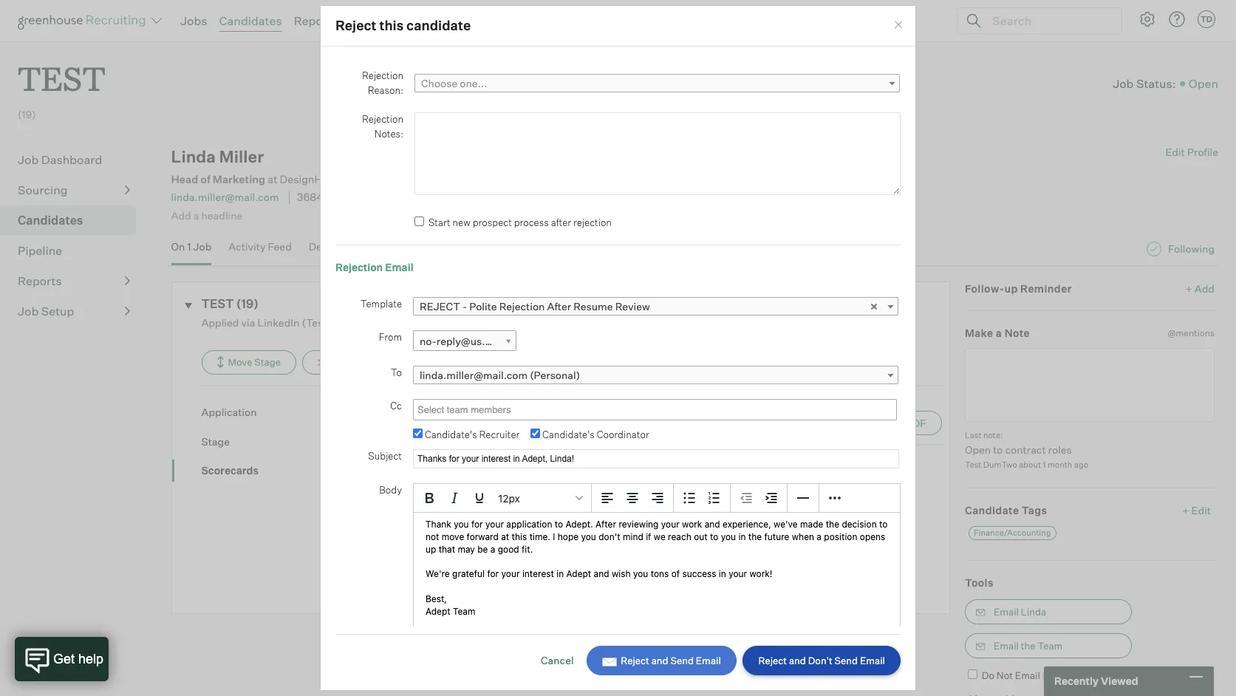 Task type: vqa. For each thing, say whether or not it's contained in the screenshot.
Viewed
yes



Task type: locate. For each thing, give the bounding box(es) containing it.
1 vertical spatial no
[[350, 453, 363, 465]]

(test
[[302, 316, 327, 329]]

candidate's right candidate's coordinator "checkbox"
[[543, 429, 595, 440]]

linda up the
[[1021, 606, 1047, 618]]

Subject text field
[[413, 450, 900, 469]]

1 vertical spatial open
[[965, 444, 991, 456]]

add down the following link
[[1195, 282, 1215, 295]]

candidate's
[[425, 429, 477, 440], [543, 429, 595, 440]]

add for add a headline
[[171, 209, 191, 222]]

2 and from the left
[[789, 655, 806, 667]]

0 vertical spatial candidates
[[219, 13, 282, 28]]

stage
[[254, 356, 281, 368], [201, 435, 230, 448]]

1 vertical spatial a
[[996, 327, 1003, 339]]

linkedin up rejection email
[[359, 240, 402, 253]]

linda.miller@mail.com (personal) link
[[413, 366, 899, 384]]

candidates link right jobs
[[219, 13, 282, 28]]

1 horizontal spatial and
[[789, 655, 806, 667]]

marketing
[[213, 173, 266, 186]]

stage down application
[[201, 435, 230, 448]]

toolbar
[[592, 484, 674, 513], [674, 484, 731, 513], [731, 484, 788, 513]]

resume right after
[[574, 300, 613, 313]]

linda up head
[[171, 147, 216, 166]]

reject and send email
[[621, 655, 721, 667]]

rejection email
[[336, 261, 414, 274]]

job left setup
[[18, 304, 39, 319]]

team
[[1038, 640, 1063, 652]]

following
[[1169, 243, 1215, 255]]

no left subject at the left bottom of the page
[[350, 453, 363, 465]]

2 candidate's from the left
[[543, 429, 595, 440]]

0 horizontal spatial linda.miller@mail.com
[[171, 191, 279, 204]]

and
[[652, 655, 669, 667], [789, 655, 806, 667]]

candidate's recruiter
[[425, 429, 520, 440]]

0 vertical spatial linda.miller@mail.com
[[171, 191, 279, 204]]

close image
[[893, 19, 905, 30]]

(19) up the via
[[236, 296, 259, 311]]

candidates down sourcing
[[18, 213, 83, 228]]

0 vertical spatial reports
[[294, 13, 338, 28]]

0 horizontal spatial send
[[671, 655, 694, 667]]

1 horizontal spatial linda
[[1021, 606, 1047, 618]]

candidate tags
[[965, 504, 1048, 516]]

0 vertical spatial linkedin
[[359, 240, 402, 253]]

open inside last note: open to contract roles test dumtwo               about 1 month               ago
[[965, 444, 991, 456]]

reports link down pipeline link
[[18, 272, 130, 290]]

1 inside on 1 job link
[[187, 240, 191, 253]]

jobs
[[180, 13, 207, 28]]

0 horizontal spatial no
[[350, 453, 363, 465]]

linda
[[171, 147, 216, 166], [1021, 606, 1047, 618]]

12px
[[498, 492, 520, 505]]

1 vertical spatial reports link
[[18, 272, 130, 290]]

linkedin right the via
[[258, 316, 300, 329]]

not
[[997, 669, 1013, 681]]

submit a new scorecard
[[372, 479, 489, 492]]

linda.miller@mail.com for linda.miller@mail.com (personal)
[[420, 369, 528, 381]]

no up prospect
[[496, 191, 511, 204]]

reject for reject and send email
[[621, 655, 650, 667]]

0 vertical spatial resume
[[513, 191, 553, 204]]

1 horizontal spatial candidate's
[[543, 429, 595, 440]]

1 horizontal spatial send
[[835, 655, 858, 667]]

dashboard
[[41, 152, 102, 167]]

1 horizontal spatial linkedin
[[359, 240, 402, 253]]

0 vertical spatial a
[[193, 209, 199, 222]]

stage inside button
[[254, 356, 281, 368]]

viewed
[[1101, 675, 1139, 688]]

integrations
[[350, 13, 417, 28]]

1 vertical spatial resume
[[574, 300, 613, 313]]

1 vertical spatial reports
[[18, 274, 62, 288]]

1 and from the left
[[652, 655, 669, 667]]

test down greenhouse recruiting "image" at the top left of the page
[[18, 56, 106, 100]]

(19)
[[18, 108, 36, 121], [236, 296, 259, 311]]

email linda
[[994, 606, 1047, 618]]

cc
[[391, 400, 402, 412]]

2 horizontal spatial a
[[996, 327, 1003, 339]]

1 horizontal spatial reject
[[621, 655, 650, 667]]

2 vertical spatial add
[[1195, 282, 1215, 295]]

0 vertical spatial linda
[[171, 147, 216, 166]]

reports down pipeline
[[18, 274, 62, 288]]

1 send from the left
[[671, 655, 694, 667]]

2 vertical spatial a
[[409, 479, 415, 492]]

up
[[1005, 282, 1018, 295]]

1 vertical spatial candidates
[[18, 213, 83, 228]]

+ add link
[[1186, 281, 1215, 296]]

test up applied
[[201, 296, 234, 311]]

no resume provided
[[496, 191, 600, 204]]

no for no resume provided
[[496, 191, 511, 204]]

new right start
[[453, 216, 471, 228]]

1 horizontal spatial linda.miller@mail.com
[[420, 369, 528, 381]]

new down "scorecards"
[[417, 479, 437, 492]]

1 horizontal spatial stage
[[254, 356, 281, 368]]

1 horizontal spatial candidates link
[[219, 13, 282, 28]]

a right 'body'
[[409, 479, 415, 492]]

1 vertical spatial edit
[[1192, 504, 1212, 516]]

1 right about
[[1043, 460, 1046, 470]]

1 horizontal spatial no
[[496, 191, 511, 204]]

coordinator
[[597, 429, 650, 440]]

0 horizontal spatial test
[[18, 56, 106, 100]]

3 toolbar from the left
[[731, 484, 788, 513]]

1 vertical spatial test
[[201, 296, 234, 311]]

1 vertical spatial linkedin
[[258, 316, 300, 329]]

linda.miller@mail.com inside linda.miller@mail.com (personal) link
[[420, 369, 528, 381]]

candidates
[[219, 13, 282, 28], [18, 213, 83, 228]]

follow-
[[965, 282, 1005, 295]]

0 horizontal spatial reports link
[[18, 272, 130, 290]]

1 vertical spatial new
[[417, 479, 437, 492]]

recently
[[1055, 675, 1099, 688]]

add
[[453, 13, 476, 28], [171, 209, 191, 222], [1195, 282, 1215, 295]]

rejection
[[362, 70, 404, 82], [362, 113, 404, 125], [336, 261, 383, 274], [499, 300, 545, 313]]

configure image
[[1139, 10, 1157, 28]]

1 horizontal spatial resume
[[574, 300, 613, 313]]

resume up process
[[513, 191, 553, 204]]

don't
[[808, 655, 833, 667]]

0 horizontal spatial reject
[[336, 17, 377, 34]]

rejection down details
[[336, 261, 383, 274]]

1 vertical spatial candidates link
[[18, 212, 130, 229]]

0 horizontal spatial a
[[193, 209, 199, 222]]

0 horizontal spatial add
[[171, 209, 191, 222]]

Candidate's Recruiter checkbox
[[413, 429, 423, 438]]

add inside popup button
[[453, 13, 476, 28]]

details
[[309, 240, 342, 253]]

job dashboard link
[[18, 151, 130, 169]]

td button
[[1198, 10, 1216, 28]]

a for submit
[[409, 479, 415, 492]]

make a note
[[965, 327, 1031, 339]]

2 horizontal spatial reject
[[759, 655, 787, 667]]

and for don't
[[789, 655, 806, 667]]

via
[[241, 316, 255, 329]]

0 vertical spatial test
[[18, 56, 106, 100]]

linda miller head of marketing at designhub
[[171, 147, 336, 186]]

candidates right jobs
[[219, 13, 282, 28]]

job up sourcing
[[18, 152, 39, 167]]

rejection for reason:
[[362, 70, 404, 82]]

start new prospect process after rejection
[[429, 216, 612, 228]]

1 vertical spatial stage
[[201, 435, 230, 448]]

0 vertical spatial +
[[1186, 282, 1193, 295]]

new inside 'reject this candidate' dialog
[[453, 216, 471, 228]]

jobs link
[[180, 13, 207, 28]]

@mentions
[[1168, 328, 1215, 339]]

1 horizontal spatial a
[[409, 479, 415, 492]]

1 horizontal spatial open
[[1189, 76, 1219, 91]]

greenhouse recruiting image
[[18, 12, 151, 30]]

1 horizontal spatial reports link
[[294, 13, 338, 28]]

pipeline
[[18, 243, 62, 258]]

month
[[1048, 460, 1073, 470]]

open down last
[[965, 444, 991, 456]]

rejection up reason:
[[362, 70, 404, 82]]

0 horizontal spatial candidates
[[18, 213, 83, 228]]

1 vertical spatial linda
[[1021, 606, 1047, 618]]

and for send
[[652, 655, 669, 667]]

candidates link up pipeline link
[[18, 212, 130, 229]]

0 horizontal spatial candidate's
[[425, 429, 477, 440]]

add up on
[[171, 209, 191, 222]]

1 inside last note: open to contract roles test dumtwo               about 1 month               ago
[[1043, 460, 1046, 470]]

2 horizontal spatial add
[[1195, 282, 1215, 295]]

(19) down test link
[[18, 108, 36, 121]]

0 vertical spatial reports link
[[294, 13, 338, 28]]

1 horizontal spatial add
[[453, 13, 476, 28]]

overall recommendations
[[350, 416, 501, 430]]

contract
[[1006, 444, 1046, 456]]

0 vertical spatial stage
[[254, 356, 281, 368]]

0 vertical spatial edit
[[1166, 146, 1186, 158]]

1
[[187, 240, 191, 253], [1043, 460, 1046, 470]]

0 horizontal spatial resume
[[513, 191, 553, 204]]

resume inside 'reject this candidate' dialog
[[574, 300, 613, 313]]

open right status:
[[1189, 76, 1219, 91]]

0 horizontal spatial linda
[[171, 147, 216, 166]]

0 vertical spatial 1
[[187, 240, 191, 253]]

miller
[[219, 147, 264, 166]]

0 horizontal spatial edit
[[1166, 146, 1186, 158]]

1 horizontal spatial 1
[[1043, 460, 1046, 470]]

job left status:
[[1113, 76, 1134, 91]]

0 vertical spatial new
[[453, 216, 471, 228]]

0 horizontal spatial candidates link
[[18, 212, 130, 229]]

linda.miller@mail.com up recommendations
[[420, 369, 528, 381]]

reject - polite rejection after resume review
[[420, 300, 650, 313]]

0 horizontal spatial linkedin
[[258, 316, 300, 329]]

test
[[965, 460, 982, 470]]

stage right move on the left bottom
[[254, 356, 281, 368]]

0 vertical spatial open
[[1189, 76, 1219, 91]]

add up one...
[[453, 13, 476, 28]]

12px toolbar
[[414, 484, 592, 513]]

reports left the integrations
[[294, 13, 338, 28]]

reports link left the integrations
[[294, 13, 338, 28]]

0 horizontal spatial reports
[[18, 274, 62, 288]]

overall
[[350, 416, 391, 430]]

0 vertical spatial candidates link
[[219, 13, 282, 28]]

candidate's for candidate's recruiter
[[425, 429, 477, 440]]

None text field
[[965, 348, 1215, 422]]

1 right on
[[187, 240, 191, 253]]

None text field
[[415, 113, 901, 195], [414, 400, 893, 419], [415, 113, 901, 195], [414, 400, 893, 419]]

linda.miller@mail.com
[[171, 191, 279, 204], [420, 369, 528, 381]]

reject for reject this candidate
[[336, 17, 377, 34]]

0 horizontal spatial open
[[965, 444, 991, 456]]

1 vertical spatial +
[[1183, 504, 1190, 516]]

a for make
[[996, 327, 1003, 339]]

0 horizontal spatial stage
[[201, 435, 230, 448]]

linda.miller@mail.com up headline
[[171, 191, 279, 204]]

scorecard
[[439, 479, 489, 492]]

job dashboard
[[18, 152, 102, 167]]

linda.miller@mail.com for linda.miller@mail.com link
[[171, 191, 279, 204]]

stage link
[[201, 434, 350, 449]]

rejection up notes: on the left top
[[362, 113, 404, 125]]

add button
[[435, 7, 512, 34]]

linda inside linda miller head of marketing at designhub
[[171, 147, 216, 166]]

0 vertical spatial add
[[453, 13, 476, 28]]

a left note
[[996, 327, 1003, 339]]

0 horizontal spatial and
[[652, 655, 669, 667]]

Do Not Email checkbox
[[968, 669, 978, 679]]

1 candidate's from the left
[[425, 429, 477, 440]]

reject - polite rejection after resume review link
[[413, 297, 899, 315]]

provided
[[555, 191, 600, 204]]

1 horizontal spatial new
[[453, 216, 471, 228]]

no for no submitted scorecards
[[350, 453, 363, 465]]

no
[[496, 191, 511, 204], [350, 453, 363, 465]]

choose one...
[[421, 77, 488, 90]]

roles
[[1049, 444, 1072, 456]]

1 horizontal spatial test
[[201, 296, 234, 311]]

0 vertical spatial (19)
[[18, 108, 36, 121]]

activity
[[229, 240, 266, 253]]

1 vertical spatial linda.miller@mail.com
[[420, 369, 528, 381]]

recently viewed
[[1055, 675, 1139, 688]]

candidate's up "scorecards"
[[425, 429, 477, 440]]

3684578000
[[297, 191, 364, 204]]

1 vertical spatial add
[[171, 209, 191, 222]]

export as pdf
[[858, 417, 927, 430]]

job status:
[[1113, 76, 1177, 91]]

a left headline
[[193, 209, 199, 222]]

1 vertical spatial (19)
[[236, 296, 259, 311]]

1 vertical spatial 1
[[1043, 460, 1046, 470]]

application link
[[201, 405, 350, 420]]

0 vertical spatial no
[[496, 191, 511, 204]]

feed
[[268, 240, 292, 253]]

reject
[[336, 17, 377, 34], [621, 655, 650, 667], [759, 655, 787, 667]]

Candidate's Coordinator checkbox
[[531, 429, 541, 438]]

this
[[379, 17, 404, 34]]

0 horizontal spatial 1
[[187, 240, 191, 253]]

cancel link
[[541, 654, 574, 667]]

on 1 job link
[[171, 240, 212, 262]]

recommendations
[[393, 416, 501, 430]]



Task type: describe. For each thing, give the bounding box(es) containing it.
application
[[201, 406, 257, 418]]

after
[[547, 300, 572, 313]]

+ for + add
[[1186, 282, 1193, 295]]

at
[[268, 173, 278, 186]]

follow-up reminder
[[965, 282, 1073, 295]]

rejection
[[574, 216, 612, 228]]

edit profile link
[[1166, 146, 1219, 158]]

2 toolbar from the left
[[674, 484, 731, 513]]

candidate's for candidate's coordinator
[[543, 429, 595, 440]]

template
[[361, 298, 402, 310]]

utc
[[456, 191, 478, 204]]

about
[[1020, 460, 1042, 470]]

applied via linkedin (test dummy)
[[201, 316, 374, 329]]

job for job status:
[[1113, 76, 1134, 91]]

no submitted scorecards
[[350, 453, 462, 465]]

choose one... link
[[415, 74, 900, 93]]

rejection for notes:
[[362, 113, 404, 125]]

candidate's coordinator
[[543, 429, 650, 440]]

reject this candidate dialog
[[320, 5, 917, 696]]

last note: open to contract roles test dumtwo               about 1 month               ago
[[965, 430, 1089, 470]]

note
[[1005, 327, 1031, 339]]

reject and don't send email
[[759, 655, 886, 667]]

sourcing link
[[18, 181, 130, 199]]

job for job dashboard
[[18, 152, 39, 167]]

+ add
[[1186, 282, 1215, 295]]

test for test
[[18, 56, 106, 100]]

submit a new scorecard link
[[372, 479, 942, 493]]

polite
[[470, 300, 497, 313]]

test link
[[18, 41, 106, 103]]

rejection for email
[[336, 261, 383, 274]]

to
[[994, 444, 1003, 456]]

scorecards link
[[201, 464, 350, 478]]

headline
[[201, 209, 243, 222]]

tools
[[965, 577, 994, 589]]

add for add
[[453, 13, 476, 28]]

1 horizontal spatial edit
[[1192, 504, 1212, 516]]

dumtwo
[[984, 460, 1018, 470]]

job right on
[[193, 240, 212, 253]]

details link
[[309, 240, 342, 262]]

reject this candidate
[[336, 17, 471, 34]]

of
[[201, 173, 211, 186]]

(personal)
[[530, 369, 580, 381]]

email linda button
[[965, 599, 1132, 624]]

td button
[[1195, 7, 1219, 31]]

1 horizontal spatial (19)
[[236, 296, 259, 311]]

job setup link
[[18, 302, 130, 320]]

test for test (19)
[[201, 296, 234, 311]]

submitted
[[365, 453, 411, 465]]

to
[[391, 366, 402, 378]]

2 send from the left
[[835, 655, 858, 667]]

notes:
[[375, 128, 404, 140]]

scorecards
[[413, 453, 462, 465]]

subject
[[368, 450, 402, 462]]

from
[[379, 331, 402, 343]]

reject and send email link
[[587, 646, 737, 676]]

job setup
[[18, 304, 74, 319]]

edit profile
[[1166, 146, 1219, 158]]

(gmt+00:00)
[[382, 191, 454, 204]]

after
[[551, 216, 571, 228]]

12px group
[[414, 484, 900, 513]]

Search text field
[[989, 10, 1109, 31]]

following link
[[1169, 242, 1215, 256]]

status:
[[1137, 76, 1177, 91]]

reject
[[420, 300, 461, 313]]

reject for reject and don't send email
[[759, 655, 787, 667]]

choose
[[421, 77, 458, 90]]

last
[[965, 430, 982, 440]]

submit
[[372, 479, 407, 492]]

a for add
[[193, 209, 199, 222]]

linda.miller@mail.com link
[[171, 191, 279, 204]]

move stage
[[228, 356, 281, 368]]

cancel
[[541, 654, 574, 667]]

Start new prospect process after rejection checkbox
[[415, 216, 424, 226]]

prospect
[[473, 216, 512, 228]]

as
[[893, 417, 904, 430]]

1 toolbar from the left
[[592, 484, 674, 513]]

designhub
[[280, 173, 336, 186]]

the
[[1021, 640, 1036, 652]]

0 horizontal spatial new
[[417, 479, 437, 492]]

reject and don't send email link
[[743, 646, 901, 676]]

+ for + edit
[[1183, 504, 1190, 516]]

0 horizontal spatial (19)
[[18, 108, 36, 121]]

candidate
[[965, 504, 1020, 516]]

1 horizontal spatial candidates
[[219, 13, 282, 28]]

export as pdf link
[[830, 411, 942, 435]]

dummy)
[[329, 316, 372, 329]]

linda inside button
[[1021, 606, 1047, 618]]

body
[[379, 484, 402, 496]]

finance/accounting
[[974, 528, 1052, 538]]

recruiter
[[479, 429, 520, 440]]

1 horizontal spatial reports
[[294, 13, 338, 28]]

12px button
[[492, 486, 588, 511]]

finance/accounting link
[[969, 526, 1057, 540]]

+ edit
[[1183, 504, 1212, 516]]

process
[[514, 216, 549, 228]]

tags
[[1022, 504, 1048, 516]]

move
[[228, 356, 252, 368]]

make
[[965, 327, 994, 339]]

reason:
[[368, 84, 404, 96]]

ago
[[1075, 460, 1089, 470]]

job for job setup
[[18, 304, 39, 319]]

rejection left after
[[499, 300, 545, 313]]

on 1 job
[[171, 240, 212, 253]]

review
[[615, 300, 650, 313]]

head
[[171, 173, 198, 186]]

pipeline link
[[18, 242, 130, 260]]

pdf
[[906, 417, 927, 430]]



